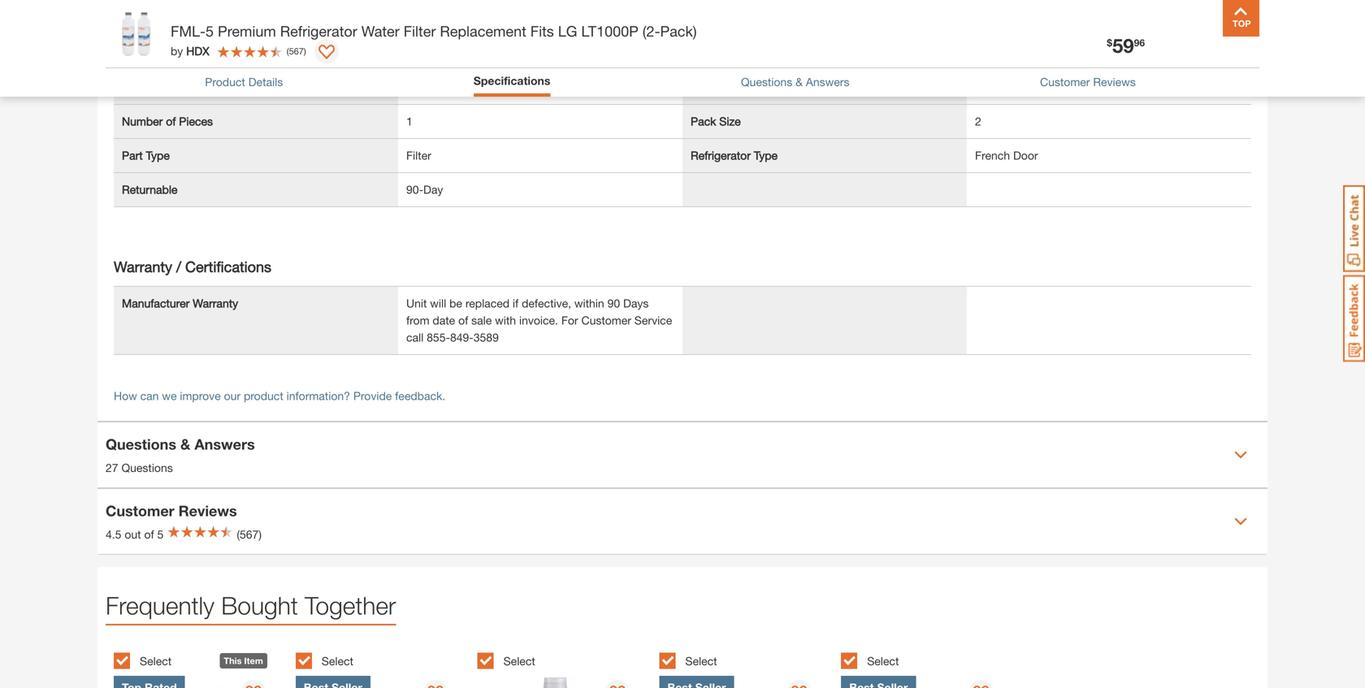 Task type: describe. For each thing, give the bounding box(es) containing it.
1
[[407, 115, 413, 128]]

27
[[106, 461, 118, 475]]

service
[[635, 314, 673, 327]]

frequently bought together
[[106, 591, 396, 620]]

0 vertical spatial customer reviews
[[1041, 75, 1136, 89]]

5 / 5 group
[[842, 644, 1016, 689]]

4 / 5 group
[[660, 644, 834, 689]]

how can we improve our product information? provide feedback.
[[114, 389, 446, 403]]

adq74793501
[[1024, 80, 1099, 94]]

can
[[140, 389, 159, 403]]

0 vertical spatial 5
[[206, 22, 214, 40]]

number of pieces
[[122, 115, 213, 128]]

information?
[[287, 389, 350, 403]]

call
[[407, 331, 424, 344]]

3589
[[474, 331, 499, 344]]

90-
[[407, 183, 424, 196]]

provide
[[354, 389, 392, 403]]

invoice.
[[520, 314, 559, 327]]

out
[[125, 528, 141, 541]]

appliance category
[[122, 12, 222, 26]]

select for 4 / 5 group at the bottom of the page
[[686, 655, 718, 668]]

model
[[691, 80, 723, 94]]

pack)
[[661, 22, 697, 40]]

hardware included
[[122, 80, 218, 94]]

2
[[976, 115, 982, 128]]

french
[[976, 149, 1011, 162]]

2 / 5 group
[[296, 644, 470, 689]]

appliance type
[[691, 12, 769, 26]]

display image inside the 1 / 5 group
[[246, 686, 262, 689]]

lt1000p,
[[976, 80, 1021, 94]]

feedback.
[[395, 389, 446, 403]]

2 vertical spatial questions
[[122, 461, 173, 475]]

frequently
[[106, 591, 215, 620]]

compatibility for model compatibility
[[726, 80, 793, 94]]

pack size
[[691, 115, 741, 128]]

day
[[424, 183, 443, 196]]

specifications
[[474, 74, 551, 87]]

item
[[244, 656, 263, 667]]

of inside unit will be replaced if defective, within 90 days from date of sale with invoice. for customer service call 855-849-3589
[[459, 314, 469, 327]]

this item
[[224, 656, 263, 667]]

fml-5 premium refrigerator water filter replacement fits lg lt1000p (2-pack)
[[171, 22, 697, 40]]

90
[[608, 297, 620, 310]]

4.5 out of 5
[[106, 528, 164, 541]]

0 vertical spatial filter
[[404, 22, 436, 40]]

together
[[305, 591, 396, 620]]

by hdx
[[171, 44, 210, 58]]

hardware
[[122, 80, 171, 94]]

1 vertical spatial customer reviews
[[106, 502, 237, 520]]

appliance for appliance parts
[[407, 12, 457, 26]]

questions & answers 27 questions
[[106, 436, 255, 475]]

category
[[176, 12, 222, 26]]

brand compatibility
[[122, 46, 223, 60]]

will
[[430, 297, 447, 310]]

hdx
[[186, 44, 210, 58]]

top button
[[1224, 0, 1260, 37]]

water
[[362, 22, 400, 40]]

display image inside 3 / 5 group
[[610, 686, 626, 689]]

number
[[122, 115, 163, 128]]

select for "5 / 5" 'group'
[[868, 655, 900, 668]]

included
[[174, 80, 218, 94]]

unit will be replaced if defective, within 90 days from date of sale with invoice. for customer service call 855-849-3589
[[407, 297, 673, 344]]

$ 59 96
[[1108, 34, 1146, 57]]

appliance for appliance category
[[122, 12, 173, 26]]

59
[[1113, 34, 1135, 57]]

premium
[[218, 22, 276, 40]]

be
[[450, 297, 463, 310]]

appliance parts
[[407, 12, 487, 26]]

brand
[[122, 46, 153, 60]]

849-
[[450, 331, 474, 344]]

1 horizontal spatial warranty
[[193, 297, 238, 310]]

manufacturer
[[122, 297, 190, 310]]

replacement
[[440, 22, 527, 40]]

type for part type
[[146, 149, 170, 162]]

90-day
[[407, 183, 443, 196]]

567
[[289, 46, 304, 56]]

select for 3 / 5 group
[[504, 655, 536, 668]]

manufacturer warranty
[[122, 297, 238, 310]]

& for questions & answers 27 questions
[[180, 436, 191, 453]]

display image for 2 / 5 'group'
[[428, 686, 444, 689]]

fits
[[531, 22, 554, 40]]

855-
[[427, 331, 450, 344]]

size
[[720, 115, 741, 128]]

(
[[287, 46, 289, 56]]

/
[[176, 258, 181, 276]]

appliance for appliance type
[[691, 12, 742, 26]]

date
[[433, 314, 455, 327]]

details
[[249, 75, 283, 89]]

0 vertical spatial warranty
[[114, 258, 172, 276]]

returnable
[[122, 183, 178, 196]]



Task type: locate. For each thing, give the bounding box(es) containing it.
fml-
[[171, 22, 206, 40]]

1 vertical spatial refrigerator
[[691, 149, 751, 162]]

0 vertical spatial answers
[[806, 75, 850, 89]]

& right model compatibility on the right of the page
[[796, 75, 803, 89]]

questions for questions & answers
[[741, 75, 793, 89]]

1 vertical spatial questions
[[106, 436, 176, 453]]

$
[[1108, 37, 1113, 48]]

2 vertical spatial customer
[[106, 502, 175, 520]]

pack
[[691, 115, 717, 128]]

lt1000pc refrigerator water filter image
[[478, 676, 634, 689]]

appliance left parts
[[407, 12, 457, 26]]

1 horizontal spatial customer reviews
[[1041, 75, 1136, 89]]

& inside questions & answers 27 questions
[[180, 436, 191, 453]]

1 horizontal spatial reviews
[[1094, 75, 1136, 89]]

refrigerator up )
[[280, 22, 358, 40]]

0 horizontal spatial reviews
[[179, 502, 237, 520]]

1 appliance from the left
[[122, 12, 173, 26]]

feedback link image
[[1344, 275, 1366, 363]]

part
[[122, 149, 143, 162]]

customer reviews
[[1041, 75, 1136, 89], [106, 502, 237, 520]]

0 vertical spatial reviews
[[1094, 75, 1136, 89]]

questions
[[741, 75, 793, 89], [106, 436, 176, 453], [122, 461, 173, 475]]

1 vertical spatial filter
[[407, 149, 432, 162]]

5 right out
[[157, 528, 164, 541]]

product details
[[205, 75, 283, 89]]

2 appliance from the left
[[407, 12, 457, 26]]

customer right the "lt1000p,"
[[1041, 75, 1091, 89]]

2 display image from the left
[[610, 686, 626, 689]]

part type
[[122, 149, 170, 162]]

within
[[575, 297, 605, 310]]

certifications
[[185, 258, 272, 276]]

type for refrigerator type
[[754, 149, 778, 162]]

product image image
[[110, 8, 163, 61]]

select up lt120f refrigerator air filter image
[[322, 655, 354, 668]]

0 vertical spatial of
[[166, 115, 176, 128]]

questions right model
[[741, 75, 793, 89]]

filter right water
[[404, 22, 436, 40]]

1 horizontal spatial answers
[[806, 75, 850, 89]]

select inside 2 / 5 'group'
[[322, 655, 354, 668]]

we
[[162, 389, 177, 403]]

refrigerator type
[[691, 149, 778, 162]]

1 horizontal spatial display image
[[610, 686, 626, 689]]

customer reviews up 4.5 out of 5
[[106, 502, 237, 520]]

display image for "5 / 5" 'group'
[[974, 686, 990, 689]]

(2-
[[643, 22, 661, 40]]

questions & answers button
[[741, 73, 850, 91], [741, 73, 850, 91]]

compatibility down fml-
[[156, 46, 223, 60]]

appliance
[[122, 12, 173, 26], [407, 12, 457, 26], [691, 12, 742, 26]]

select inside 4 / 5 group
[[686, 655, 718, 668]]

display image
[[246, 686, 262, 689], [610, 686, 626, 689]]

1 / 5 group
[[114, 644, 288, 689]]

0 horizontal spatial customer
[[106, 502, 175, 520]]

8.4 oz. washer cleaner (6-pack) image
[[660, 676, 816, 689]]

caret image
[[1235, 449, 1248, 462]]

reviews down 59
[[1094, 75, 1136, 89]]

type up model compatibility on the right of the page
[[745, 12, 769, 26]]

lg
[[558, 22, 578, 40]]

0 horizontal spatial refrigerator
[[280, 22, 358, 40]]

product details button
[[205, 73, 283, 91], [205, 73, 283, 91]]

improve
[[180, 389, 221, 403]]

type right part
[[146, 149, 170, 162]]

unit
[[407, 297, 427, 310]]

1 horizontal spatial compatibility
[[726, 80, 793, 94]]

if
[[513, 297, 519, 310]]

0 horizontal spatial customer reviews
[[106, 502, 237, 520]]

2 horizontal spatial appliance
[[691, 12, 742, 26]]

of
[[166, 115, 176, 128], [459, 314, 469, 327], [144, 528, 154, 541]]

1 select from the left
[[140, 655, 172, 668]]

answers inside questions & answers 27 questions
[[195, 436, 255, 453]]

appliance right (2-
[[691, 12, 742, 26]]

how
[[114, 389, 137, 403]]

1 horizontal spatial &
[[796, 75, 803, 89]]

reviews
[[1094, 75, 1136, 89], [179, 502, 237, 520]]

0 vertical spatial refrigerator
[[280, 22, 358, 40]]

5 select from the left
[[868, 655, 900, 668]]

1 vertical spatial compatibility
[[726, 80, 793, 94]]

customer
[[1041, 75, 1091, 89], [582, 314, 632, 327], [106, 502, 175, 520]]

20 x 25 x 4 pleated furnace air filter fpr 8, merv 8 (2-pack) image
[[842, 676, 998, 689]]

with
[[495, 314, 516, 327]]

warranty / certifications
[[114, 258, 272, 276]]

warranty down the certifications
[[193, 297, 238, 310]]

0 horizontal spatial display image
[[246, 686, 262, 689]]

live chat image
[[1344, 185, 1366, 272]]

)
[[304, 46, 306, 56]]

0 horizontal spatial appliance
[[122, 12, 173, 26]]

2 horizontal spatial customer
[[1041, 75, 1091, 89]]

answers
[[806, 75, 850, 89], [195, 436, 255, 453]]

2 select from the left
[[322, 655, 354, 668]]

4 select from the left
[[686, 655, 718, 668]]

1 horizontal spatial 5
[[206, 22, 214, 40]]

select inside 3 / 5 group
[[504, 655, 536, 668]]

select up the 20 x 25 x 4 pleated furnace air filter fpr 8, merv 8 (2-pack) image
[[868, 655, 900, 668]]

3 / 5 group
[[478, 644, 652, 689]]

1 vertical spatial of
[[459, 314, 469, 327]]

customer reviews button
[[1041, 73, 1136, 91], [1041, 73, 1136, 91]]

defective,
[[522, 297, 572, 310]]

0 horizontal spatial compatibility
[[156, 46, 223, 60]]

& down improve
[[180, 436, 191, 453]]

0 vertical spatial customer
[[1041, 75, 1091, 89]]

type down model compatibility on the right of the page
[[754, 149, 778, 162]]

1 vertical spatial &
[[180, 436, 191, 453]]

( 567 )
[[287, 46, 306, 56]]

customer reviews down $
[[1041, 75, 1136, 89]]

0 horizontal spatial answers
[[195, 436, 255, 453]]

answers for questions & answers
[[806, 75, 850, 89]]

questions & answers
[[741, 75, 850, 89]]

questions for questions & answers 27 questions
[[106, 436, 176, 453]]

0 vertical spatial compatibility
[[156, 46, 223, 60]]

select up 8.4 oz. washer cleaner (6-pack) image
[[686, 655, 718, 668]]

display image for 4 / 5 group at the bottom of the page
[[792, 686, 808, 689]]

1 horizontal spatial of
[[166, 115, 176, 128]]

from
[[407, 314, 430, 327]]

3 select from the left
[[504, 655, 536, 668]]

product
[[244, 389, 284, 403]]

sale
[[472, 314, 492, 327]]

1 vertical spatial customer
[[582, 314, 632, 327]]

96
[[1135, 37, 1146, 48]]

this
[[224, 656, 242, 667]]

(567)
[[237, 528, 262, 541]]

door
[[1014, 149, 1039, 162]]

of left pieces
[[166, 115, 176, 128]]

lt120f refrigerator air filter image
[[296, 676, 452, 689]]

1 horizontal spatial customer
[[582, 314, 632, 327]]

filter
[[404, 22, 436, 40], [407, 149, 432, 162]]

how can we improve our product information? provide feedback. link
[[114, 389, 446, 403]]

warranty left /
[[114, 258, 172, 276]]

select for the 1 / 5 group
[[140, 655, 172, 668]]

4.5
[[106, 528, 122, 541]]

warranty
[[114, 258, 172, 276], [193, 297, 238, 310]]

replaced
[[466, 297, 510, 310]]

0 horizontal spatial of
[[144, 528, 154, 541]]

1 horizontal spatial refrigerator
[[691, 149, 751, 162]]

select inside the 1 / 5 group
[[140, 655, 172, 668]]

3 appliance from the left
[[691, 12, 742, 26]]

appliance up brand
[[122, 12, 173, 26]]

lt1000p, adq74793501
[[976, 80, 1099, 94]]

1 horizontal spatial appliance
[[407, 12, 457, 26]]

& for questions & answers
[[796, 75, 803, 89]]

select inside "5 / 5" 'group'
[[868, 655, 900, 668]]

1 vertical spatial 5
[[157, 528, 164, 541]]

by
[[171, 44, 183, 58]]

reviews up (567)
[[179, 502, 237, 520]]

filter up 90-
[[407, 149, 432, 162]]

select up lt1000pc refrigerator water filter image
[[504, 655, 536, 668]]

customer inside unit will be replaced if defective, within 90 days from date of sale with invoice. for customer service call 855-849-3589
[[582, 314, 632, 327]]

lt1000p
[[582, 22, 639, 40]]

questions up 27
[[106, 436, 176, 453]]

0 horizontal spatial 5
[[157, 528, 164, 541]]

customer down 90
[[582, 314, 632, 327]]

parts
[[460, 12, 487, 26]]

0 vertical spatial &
[[796, 75, 803, 89]]

1 display image from the left
[[246, 686, 262, 689]]

customer up 4.5 out of 5
[[106, 502, 175, 520]]

1 vertical spatial reviews
[[179, 502, 237, 520]]

questions right 27
[[122, 461, 173, 475]]

5 up hdx
[[206, 22, 214, 40]]

of up 849-
[[459, 314, 469, 327]]

display image
[[319, 45, 335, 61], [428, 686, 444, 689], [792, 686, 808, 689], [974, 686, 990, 689]]

2 vertical spatial of
[[144, 528, 154, 541]]

&
[[796, 75, 803, 89], [180, 436, 191, 453]]

french door
[[976, 149, 1039, 162]]

select down frequently
[[140, 655, 172, 668]]

compatibility for brand compatibility
[[156, 46, 223, 60]]

select
[[140, 655, 172, 668], [322, 655, 354, 668], [504, 655, 536, 668], [686, 655, 718, 668], [868, 655, 900, 668]]

1 vertical spatial warranty
[[193, 297, 238, 310]]

bought
[[221, 591, 298, 620]]

type for appliance type
[[745, 12, 769, 26]]

caret image
[[1235, 515, 1248, 528]]

2 horizontal spatial of
[[459, 314, 469, 327]]

0 horizontal spatial warranty
[[114, 258, 172, 276]]

our
[[224, 389, 241, 403]]

model compatibility
[[691, 80, 793, 94]]

compatibility up size
[[726, 80, 793, 94]]

pieces
[[179, 115, 213, 128]]

answers for questions & answers 27 questions
[[195, 436, 255, 453]]

specifications button
[[474, 72, 551, 93], [474, 72, 551, 89]]

0 horizontal spatial &
[[180, 436, 191, 453]]

select for 2 / 5 'group'
[[322, 655, 354, 668]]

1 vertical spatial answers
[[195, 436, 255, 453]]

of right out
[[144, 528, 154, 541]]

0 vertical spatial questions
[[741, 75, 793, 89]]

refrigerator down pack size
[[691, 149, 751, 162]]

product
[[205, 75, 245, 89]]



Task type: vqa. For each thing, say whether or not it's contained in the screenshot.
"TOP" button
yes



